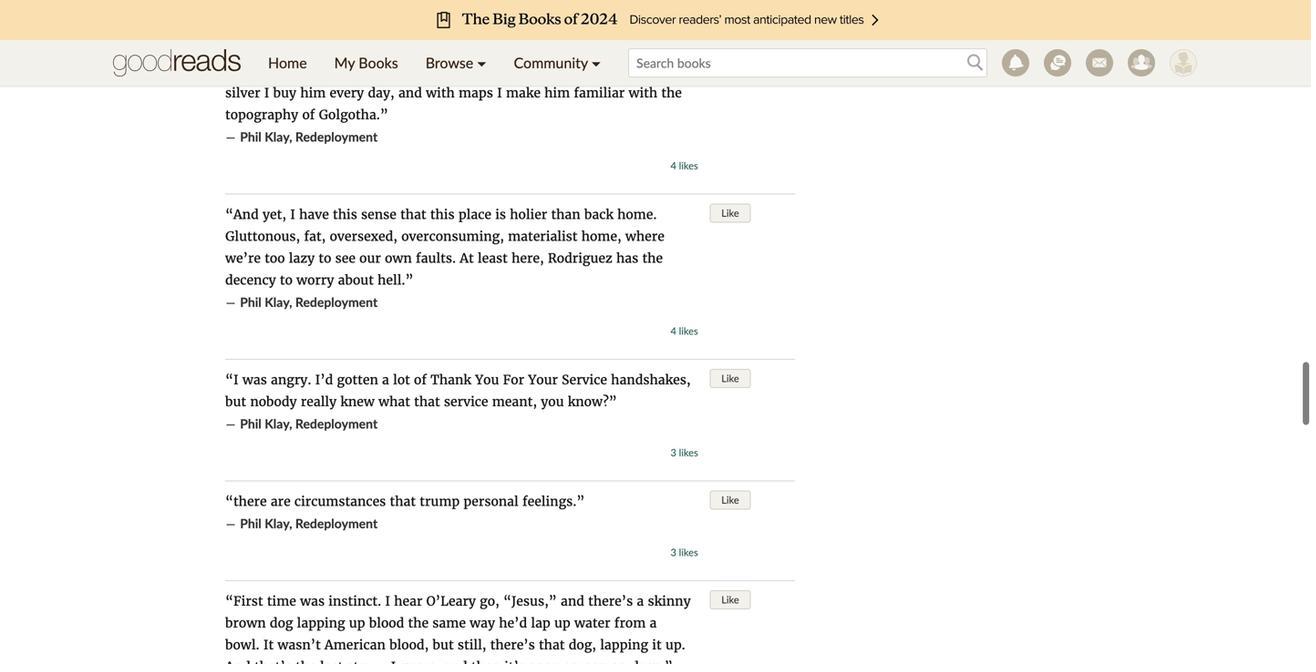 Task type: vqa. For each thing, say whether or not it's contained in the screenshot.
Our Shared Shelf image
no



Task type: describe. For each thing, give the bounding box(es) containing it.
2 up from the left
[[555, 616, 571, 632]]

than
[[551, 207, 581, 223]]

season
[[564, 659, 607, 665]]

"jesus,"
[[503, 594, 557, 610]]

thank
[[431, 372, 471, 389]]

like link for "and yet, i have this sense that this place is holier than back home. gluttonous, fat, oversexed, overconsuming, materialist home, where we're too lazy to see our own faults. at least here, rodriguez has the decency to worry about hell."
[[710, 204, 751, 223]]

oversexed,
[[330, 228, 398, 245]]

gluttonous,
[[225, 228, 300, 245]]

― inside "i was angry. i'd gotten a lot of thank you for your service handshakes, but nobody really knew what that service meant, you know?" ― phil klay, redeployment
[[225, 416, 236, 433]]

personal
[[464, 494, 519, 510]]

has
[[617, 250, 639, 267]]

least
[[478, 250, 508, 267]]

4 likes link for ―
[[671, 160, 698, 172]]

"and yet, i have this sense that this place is holier than back home. gluttonous, fat, oversexed, overconsuming, materialist home, where we're too lazy to see our own faults. at least here, rodriguez has the decency to worry about hell." ― phil klay, redeployment
[[225, 207, 665, 311]]

but inside "i was angry. i'd gotten a lot of thank you for your service handshakes, but nobody really knew what that service meant, you know?" ― phil klay, redeployment
[[225, 394, 246, 410]]

2 this from the left
[[430, 207, 455, 223]]

nobody
[[250, 394, 297, 410]]

trump
[[420, 494, 460, 510]]

books
[[359, 54, 398, 72]]

3 likes for "there are circumstances that trump personal feelings."
[[671, 547, 698, 559]]

fat,
[[304, 228, 326, 245]]

4 likes for "and yet, i have this sense that this place is holier than back home. gluttonous, fat, oversexed, overconsuming, materialist home, where we're too lazy to see our own faults. at least here, rodriguez has the decency to worry about hell."
[[671, 325, 698, 337]]

overconsuming,
[[401, 228, 504, 245]]

phil inside "i was angry. i'd gotten a lot of thank you for your service handshakes, but nobody really knew what that service meant, you know?" ― phil klay, redeployment
[[240, 416, 262, 432]]

like for "i was angry. i'd gotten a lot of thank you for your service handshakes, but nobody really knew what that service meant, you know?"
[[722, 373, 739, 385]]

angry.
[[271, 372, 311, 389]]

like link for "there are circumstances that trump personal feelings."
[[710, 491, 751, 510]]

back
[[585, 207, 614, 223]]

phil inside ― phil klay, redeployment
[[240, 129, 262, 145]]

browse
[[426, 54, 474, 72]]

redeployment inside "i was angry. i'd gotten a lot of thank you for your service handshakes, but nobody really knew what that service meant, you know?" ― phil klay, redeployment
[[295, 416, 378, 432]]

2 vertical spatial a
[[650, 616, 657, 632]]

0 vertical spatial there's
[[588, 594, 633, 610]]

klay, inside "i was angry. i'd gotten a lot of thank you for your service handshakes, but nobody really knew what that service meant, you know?" ― phil klay, redeployment
[[265, 416, 292, 432]]

0 vertical spatial to
[[319, 250, 331, 267]]

on
[[611, 659, 627, 665]]

american
[[325, 638, 386, 654]]

straw,
[[347, 659, 387, 665]]

i'd
[[315, 372, 333, 389]]

3 for "i was angry. i'd gotten a lot of thank you for your service handshakes, but nobody really knew what that service meant, you know?"
[[671, 447, 677, 459]]

likes for redeployment
[[679, 547, 698, 559]]

have
[[299, 207, 329, 223]]

blood
[[369, 616, 404, 632]]

wasn't
[[278, 638, 321, 654]]

up.
[[666, 638, 686, 654]]

redeployment inside the '"and yet, i have this sense that this place is holier than back home. gluttonous, fat, oversexed, overconsuming, materialist home, where we're too lazy to see our own faults. at least here, rodriguez has the decency to worry about hell." ― phil klay, redeployment'
[[295, 295, 378, 310]]

1 ― from the top
[[225, 129, 236, 145]]

menu containing home
[[254, 40, 615, 86]]

knew
[[341, 394, 375, 410]]

likes for holier
[[679, 325, 698, 337]]

it's
[[504, 659, 525, 665]]

that inside "there are circumstances that trump personal feelings." ― phil klay, redeployment
[[390, 494, 416, 510]]

1 vertical spatial i
[[385, 594, 390, 610]]

home.
[[618, 207, 657, 223]]

that's
[[254, 659, 292, 665]]

own
[[385, 250, 412, 267]]

0 horizontal spatial and
[[444, 659, 468, 665]]

are
[[271, 494, 291, 510]]

1 vertical spatial the
[[408, 616, 429, 632]]

my group discussions image
[[1044, 49, 1072, 77]]

lot
[[393, 372, 410, 389]]

klay, inside "there are circumstances that trump personal feelings." ― phil klay, redeployment
[[265, 516, 292, 532]]

"i
[[225, 372, 239, 389]]

was inside "i was angry. i'd gotten a lot of thank you for your service handshakes, but nobody really knew what that service meant, you know?" ― phil klay, redeployment
[[242, 372, 267, 389]]

klay, inside the '"and yet, i have this sense that this place is holier than back home. gluttonous, fat, oversexed, overconsuming, materialist home, where we're too lazy to see our own faults. at least here, rodriguez has the decency to worry about hell." ― phil klay, redeployment'
[[265, 295, 292, 310]]

3 likes link for "i was angry. i'd gotten a lot of thank you for your service handshakes, but nobody really knew what that service meant, you know?"
[[671, 447, 698, 459]]

handshakes,
[[611, 372, 691, 389]]

holier
[[510, 207, 547, 223]]

worry
[[297, 272, 334, 289]]

yet,
[[263, 207, 286, 223]]

"i was angry. i'd gotten a lot of thank you for your service handshakes, but nobody really knew what that service meant, you know?" ― phil klay, redeployment
[[225, 372, 691, 433]]

dog
[[270, 616, 293, 632]]

― phil klay, redeployment
[[225, 129, 378, 145]]

my books
[[334, 54, 398, 72]]

Search for books to add to your shelves search field
[[628, 48, 988, 78]]

1 up from the left
[[349, 616, 365, 632]]

is
[[495, 207, 506, 223]]

friend requests image
[[1128, 49, 1156, 77]]

here,
[[512, 250, 544, 267]]

what
[[379, 394, 410, 410]]

about
[[338, 272, 374, 289]]

from
[[615, 616, 646, 632]]

notifications image
[[1002, 49, 1030, 77]]

last
[[320, 659, 343, 665]]

service
[[562, 372, 607, 389]]

1 redeployment link from the top
[[295, 129, 378, 145]]

Search books text field
[[628, 48, 988, 78]]

was inside the "first time was instinct. i hear o'leary go, "jesus," and there's a skinny brown dog lapping up blood the same way he'd lap up water from a bowl. it wasn't american blood, but still, there's that dog, lapping it up. and that's the last straw, i guess, and then it's open season on dogs."
[[300, 594, 325, 610]]

brown
[[225, 616, 266, 632]]

the inside the '"and yet, i have this sense that this place is holier than back home. gluttonous, fat, oversexed, overconsuming, materialist home, where we're too lazy to see our own faults. at least here, rodriguez has the decency to worry about hell." ― phil klay, redeployment'
[[642, 250, 663, 267]]

water
[[575, 616, 611, 632]]

meant,
[[492, 394, 537, 410]]

that inside "i was angry. i'd gotten a lot of thank you for your service handshakes, but nobody really knew what that service meant, you know?" ― phil klay, redeployment
[[414, 394, 440, 410]]

likes for for
[[679, 447, 698, 459]]

home,
[[582, 228, 622, 245]]

and
[[225, 659, 251, 665]]

"there are circumstances that trump personal feelings." ― phil klay, redeployment
[[225, 494, 585, 533]]

lazy
[[289, 250, 315, 267]]

3 likes for "i was angry. i'd gotten a lot of thank you for your service handshakes, but nobody really knew what that service meant, you know?"
[[671, 447, 698, 459]]

skinny
[[648, 594, 691, 610]]

it
[[652, 638, 662, 654]]

my books link
[[321, 40, 412, 86]]

really
[[301, 394, 337, 410]]

0 vertical spatial lapping
[[297, 616, 345, 632]]

― inside the '"and yet, i have this sense that this place is holier than back home. gluttonous, fat, oversexed, overconsuming, materialist home, where we're too lazy to see our own faults. at least here, rodriguez has the decency to worry about hell." ― phil klay, redeployment'
[[225, 295, 236, 311]]

open
[[529, 659, 560, 665]]

at
[[460, 250, 474, 267]]

3 likes link for "there are circumstances that trump personal feelings."
[[671, 547, 698, 559]]



Task type: locate. For each thing, give the bounding box(es) containing it.
1 4 likes from the top
[[671, 160, 698, 172]]

there's up it's
[[490, 638, 535, 654]]

▾ right browse
[[477, 54, 487, 72]]

lap
[[531, 616, 551, 632]]

1 horizontal spatial to
[[319, 250, 331, 267]]

― down "i
[[225, 416, 236, 433]]

2 vertical spatial the
[[296, 659, 316, 665]]

a up it
[[650, 616, 657, 632]]

3 likes link up skinny
[[671, 547, 698, 559]]

community ▾ button
[[500, 40, 615, 86]]

― up "and
[[225, 129, 236, 145]]

but down "i
[[225, 394, 246, 410]]

redeployment link for have
[[295, 295, 378, 310]]

4 for ―
[[671, 160, 677, 172]]

for
[[503, 372, 524, 389]]

a left lot
[[382, 372, 389, 389]]

0 vertical spatial 3 likes
[[671, 447, 698, 459]]

4 for "and yet, i have this sense that this place is holier than back home. gluttonous, fat, oversexed, overconsuming, materialist home, where we're too lazy to see our own faults. at least here, rodriguez has the decency to worry about hell."
[[671, 325, 677, 337]]

0 horizontal spatial the
[[296, 659, 316, 665]]

0 horizontal spatial but
[[225, 394, 246, 410]]

1 horizontal spatial and
[[561, 594, 585, 610]]

0 vertical spatial 3 likes link
[[671, 447, 698, 459]]

still,
[[458, 638, 487, 654]]

like link for "i was angry. i'd gotten a lot of thank you for your service handshakes, but nobody really knew what that service meant, you know?"
[[710, 369, 751, 389]]

0 vertical spatial 3
[[671, 447, 677, 459]]

1 phil from the top
[[240, 129, 262, 145]]

klay, down decency
[[265, 295, 292, 310]]

1 vertical spatial and
[[444, 659, 468, 665]]

2 redeployment from the top
[[295, 295, 378, 310]]

3 redeployment from the top
[[295, 416, 378, 432]]

1 horizontal spatial a
[[637, 594, 644, 610]]

2 3 likes from the top
[[671, 547, 698, 559]]

2 vertical spatial i
[[391, 659, 396, 665]]

1 redeployment from the top
[[295, 129, 378, 145]]

1 vertical spatial was
[[300, 594, 325, 610]]

phil down nobody
[[240, 416, 262, 432]]

redeployment down about
[[295, 295, 378, 310]]

1 horizontal spatial was
[[300, 594, 325, 610]]

3
[[671, 447, 677, 459], [671, 547, 677, 559]]

decency
[[225, 272, 276, 289]]

redeployment down my
[[295, 129, 378, 145]]

▾ inside popup button
[[477, 54, 487, 72]]

up right lap
[[555, 616, 571, 632]]

4 redeployment from the top
[[295, 516, 378, 532]]

▾
[[477, 54, 487, 72], [592, 54, 601, 72]]

a up from
[[637, 594, 644, 610]]

0 horizontal spatial this
[[333, 207, 357, 223]]

1 horizontal spatial the
[[408, 616, 429, 632]]

this
[[333, 207, 357, 223], [430, 207, 455, 223]]

like for "there are circumstances that trump personal feelings."
[[722, 494, 739, 507]]

same
[[433, 616, 466, 632]]

0 vertical spatial but
[[225, 394, 246, 410]]

phil inside "there are circumstances that trump personal feelings." ― phil klay, redeployment
[[240, 516, 262, 532]]

dog,
[[569, 638, 596, 654]]

0 vertical spatial and
[[561, 594, 585, 610]]

but down same
[[433, 638, 454, 654]]

blood,
[[390, 638, 429, 654]]

―
[[225, 129, 236, 145], [225, 295, 236, 311], [225, 416, 236, 433], [225, 516, 236, 533]]

3 likes from the top
[[679, 447, 698, 459]]

browse ▾
[[426, 54, 487, 72]]

0 horizontal spatial to
[[280, 272, 293, 289]]

1 vertical spatial 4 likes link
[[671, 325, 698, 337]]

0 horizontal spatial up
[[349, 616, 365, 632]]

▾ inside popup button
[[592, 54, 601, 72]]

▾ for community ▾
[[592, 54, 601, 72]]

this up overconsuming,
[[430, 207, 455, 223]]

lapping up 'on'
[[600, 638, 649, 654]]

see
[[335, 250, 356, 267]]

2 horizontal spatial the
[[642, 250, 663, 267]]

3 down handshakes,
[[671, 447, 677, 459]]

sam green image
[[1170, 49, 1197, 77]]

redeployment link for that
[[295, 516, 378, 532]]

0 horizontal spatial lapping
[[297, 616, 345, 632]]

3 likes up skinny
[[671, 547, 698, 559]]

3 up skinny
[[671, 547, 677, 559]]

my
[[334, 54, 355, 72]]

and up water
[[561, 594, 585, 610]]

redeployment link for i'd
[[295, 416, 378, 432]]

it
[[263, 638, 274, 654]]

0 vertical spatial was
[[242, 372, 267, 389]]

1 vertical spatial 4 likes
[[671, 325, 698, 337]]

2 3 likes link from the top
[[671, 547, 698, 559]]

the down wasn't
[[296, 659, 316, 665]]

4 ― from the top
[[225, 516, 236, 533]]

the down where
[[642, 250, 663, 267]]

redeployment link
[[295, 129, 378, 145], [295, 295, 378, 310], [295, 416, 378, 432], [295, 516, 378, 532]]

1 klay, from the top
[[265, 129, 292, 145]]

0 vertical spatial the
[[642, 250, 663, 267]]

1 horizontal spatial there's
[[588, 594, 633, 610]]

a inside "i was angry. i'd gotten a lot of thank you for your service handshakes, but nobody really knew what that service meant, you know?" ― phil klay, redeployment
[[382, 372, 389, 389]]

instinct.
[[329, 594, 381, 610]]

phil down "there
[[240, 516, 262, 532]]

phil down decency
[[240, 295, 262, 310]]

that
[[400, 207, 426, 223], [414, 394, 440, 410], [390, 494, 416, 510], [539, 638, 565, 654]]

redeployment link down about
[[295, 295, 378, 310]]

2 4 from the top
[[671, 325, 677, 337]]

lapping up wasn't
[[297, 616, 345, 632]]

1 horizontal spatial lapping
[[600, 638, 649, 654]]

0 vertical spatial i
[[290, 207, 295, 223]]

1 4 from the top
[[671, 160, 677, 172]]

rodriguez
[[548, 250, 613, 267]]

that up open
[[539, 638, 565, 654]]

and down still,
[[444, 659, 468, 665]]

2 3 from the top
[[671, 547, 677, 559]]

i left hear
[[385, 594, 390, 610]]

that right sense
[[400, 207, 426, 223]]

that inside the '"and yet, i have this sense that this place is holier than back home. gluttonous, fat, oversexed, overconsuming, materialist home, where we're too lazy to see our own faults. at least here, rodriguez has the decency to worry about hell." ― phil klay, redeployment'
[[400, 207, 426, 223]]

1 vertical spatial 4
[[671, 325, 677, 337]]

home
[[268, 54, 307, 72]]

2 klay, from the top
[[265, 295, 292, 310]]

hell."
[[378, 272, 414, 289]]

our
[[359, 250, 381, 267]]

0 vertical spatial 4 likes
[[671, 160, 698, 172]]

2 likes from the top
[[679, 325, 698, 337]]

phil inside the '"and yet, i have this sense that this place is holier than back home. gluttonous, fat, oversexed, overconsuming, materialist home, where we're too lazy to see our own faults. at least here, rodriguez has the decency to worry about hell." ― phil klay, redeployment'
[[240, 295, 262, 310]]

up up american
[[349, 616, 365, 632]]

3 likes down handshakes,
[[671, 447, 698, 459]]

dogs."
[[631, 659, 673, 665]]

like link
[[710, 204, 751, 223], [710, 369, 751, 389], [710, 491, 751, 510], [710, 591, 751, 610]]

3 likes link down handshakes,
[[671, 447, 698, 459]]

▾ right community
[[592, 54, 601, 72]]

2 ▾ from the left
[[592, 54, 601, 72]]

1 horizontal spatial this
[[430, 207, 455, 223]]

place
[[459, 207, 492, 223]]

1 vertical spatial 3
[[671, 547, 677, 559]]

redeployment down really
[[295, 416, 378, 432]]

― inside "there are circumstances that trump personal feelings." ― phil klay, redeployment
[[225, 516, 236, 533]]

1 this from the left
[[333, 207, 357, 223]]

browse ▾ button
[[412, 40, 500, 86]]

and
[[561, 594, 585, 610], [444, 659, 468, 665]]

1 3 from the top
[[671, 447, 677, 459]]

you
[[541, 394, 564, 410]]

2 phil from the top
[[240, 295, 262, 310]]

▾ for browse ▾
[[477, 54, 487, 72]]

1 vertical spatial but
[[433, 638, 454, 654]]

4 like link from the top
[[710, 591, 751, 610]]

that down of
[[414, 394, 440, 410]]

redeployment inside "there are circumstances that trump personal feelings." ― phil klay, redeployment
[[295, 516, 378, 532]]

i right the yet,
[[290, 207, 295, 223]]

materialist
[[508, 228, 578, 245]]

time
[[267, 594, 296, 610]]

you
[[475, 372, 499, 389]]

to down too at the left
[[280, 272, 293, 289]]

klay, down home link
[[265, 129, 292, 145]]

there's up water
[[588, 594, 633, 610]]

4 phil from the top
[[240, 516, 262, 532]]

redeployment
[[295, 129, 378, 145], [295, 295, 378, 310], [295, 416, 378, 432], [295, 516, 378, 532]]

4 likes link for "and yet, i have this sense that this place is holier than back home. gluttonous, fat, oversexed, overconsuming, materialist home, where we're too lazy to see our own faults. at least here, rodriguez has the decency to worry about hell."
[[671, 325, 698, 337]]

redeployment link down really
[[295, 416, 378, 432]]

a
[[382, 372, 389, 389], [637, 594, 644, 610], [650, 616, 657, 632]]

― down "there
[[225, 516, 236, 533]]

i inside the '"and yet, i have this sense that this place is holier than back home. gluttonous, fat, oversexed, overconsuming, materialist home, where we're too lazy to see our own faults. at least here, rodriguez has the decency to worry about hell." ― phil klay, redeployment'
[[290, 207, 295, 223]]

klay,
[[265, 129, 292, 145], [265, 295, 292, 310], [265, 416, 292, 432], [265, 516, 292, 532]]

2 like link from the top
[[710, 369, 751, 389]]

where
[[626, 228, 665, 245]]

1 vertical spatial a
[[637, 594, 644, 610]]

4 likes for ―
[[671, 160, 698, 172]]

was right "i
[[242, 372, 267, 389]]

1 like link from the top
[[710, 204, 751, 223]]

1 likes from the top
[[679, 160, 698, 172]]

1 3 likes from the top
[[671, 447, 698, 459]]

1 3 likes link from the top
[[671, 447, 698, 459]]

menu
[[254, 40, 615, 86]]

2 ― from the top
[[225, 295, 236, 311]]

0 horizontal spatial a
[[382, 372, 389, 389]]

redeployment link down my
[[295, 129, 378, 145]]

0 horizontal spatial ▾
[[477, 54, 487, 72]]

"there
[[225, 494, 267, 510]]

that inside the "first time was instinct. i hear o'leary go, "jesus," and there's a skinny brown dog lapping up blood the same way he'd lap up water from a bowl. it wasn't american blood, but still, there's that dog, lapping it up. and that's the last straw, i guess, and then it's open season on dogs."
[[539, 638, 565, 654]]

0 vertical spatial 4
[[671, 160, 677, 172]]

klay, down are
[[265, 516, 292, 532]]

2 4 likes link from the top
[[671, 325, 698, 337]]

1 like from the top
[[722, 207, 739, 219]]

1 horizontal spatial but
[[433, 638, 454, 654]]

but inside the "first time was instinct. i hear o'leary go, "jesus," and there's a skinny brown dog lapping up blood the same way he'd lap up water from a bowl. it wasn't american blood, but still, there's that dog, lapping it up. and that's the last straw, i guess, and then it's open season on dogs."
[[433, 638, 454, 654]]

"and
[[225, 207, 259, 223]]

1 vertical spatial lapping
[[600, 638, 649, 654]]

1 4 likes link from the top
[[671, 160, 698, 172]]

i down blood,
[[391, 659, 396, 665]]

then
[[471, 659, 501, 665]]

4 redeployment link from the top
[[295, 516, 378, 532]]

way
[[470, 616, 495, 632]]

hear
[[394, 594, 423, 610]]

0 vertical spatial a
[[382, 372, 389, 389]]

4 likes from the top
[[679, 547, 698, 559]]

circumstances
[[295, 494, 386, 510]]

"first time was instinct. i hear o'leary go, "jesus," and there's a skinny brown dog lapping up blood the same way he'd lap up water from a bowl. it wasn't american blood, but still, there's that dog, lapping it up. and that's the last straw, i guess, and then it's open season on dogs."
[[225, 594, 691, 665]]

1 vertical spatial 3 likes link
[[671, 547, 698, 559]]

redeployment down circumstances
[[295, 516, 378, 532]]

that left trump
[[390, 494, 416, 510]]

3 klay, from the top
[[265, 416, 292, 432]]

1 horizontal spatial up
[[555, 616, 571, 632]]

1 horizontal spatial ▾
[[592, 54, 601, 72]]

o'leary
[[427, 594, 476, 610]]

1 vertical spatial to
[[280, 272, 293, 289]]

2 4 likes from the top
[[671, 325, 698, 337]]

3 for "there are circumstances that trump personal feelings."
[[671, 547, 677, 559]]

0 horizontal spatial there's
[[490, 638, 535, 654]]

phil up "and
[[240, 129, 262, 145]]

to left see
[[319, 250, 331, 267]]

your
[[528, 372, 558, 389]]

klay, inside ― phil klay, redeployment
[[265, 129, 292, 145]]

the up blood,
[[408, 616, 429, 632]]

he'd
[[499, 616, 527, 632]]

3 like from the top
[[722, 494, 739, 507]]

1 vertical spatial 3 likes
[[671, 547, 698, 559]]

lapping
[[297, 616, 345, 632], [600, 638, 649, 654]]

2 horizontal spatial a
[[650, 616, 657, 632]]

"first
[[225, 594, 263, 610]]

1 ▾ from the left
[[477, 54, 487, 72]]

3 likes
[[671, 447, 698, 459], [671, 547, 698, 559]]

3 phil from the top
[[240, 416, 262, 432]]

redeployment inside ― phil klay, redeployment
[[295, 129, 378, 145]]

we're
[[225, 250, 261, 267]]

bowl.
[[225, 638, 260, 654]]

4 like from the top
[[722, 594, 739, 607]]

up
[[349, 616, 365, 632], [555, 616, 571, 632]]

community
[[514, 54, 588, 72]]

i
[[290, 207, 295, 223], [385, 594, 390, 610], [391, 659, 396, 665]]

like
[[722, 207, 739, 219], [722, 373, 739, 385], [722, 494, 739, 507], [722, 594, 739, 607]]

likes
[[679, 160, 698, 172], [679, 325, 698, 337], [679, 447, 698, 459], [679, 547, 698, 559]]

was
[[242, 372, 267, 389], [300, 594, 325, 610]]

― down decency
[[225, 295, 236, 311]]

4 klay, from the top
[[265, 516, 292, 532]]

0 vertical spatial 4 likes link
[[671, 160, 698, 172]]

guess,
[[400, 659, 440, 665]]

phil
[[240, 129, 262, 145], [240, 295, 262, 310], [240, 416, 262, 432], [240, 516, 262, 532]]

know?"
[[568, 394, 617, 410]]

there's
[[588, 594, 633, 610], [490, 638, 535, 654]]

klay, down nobody
[[265, 416, 292, 432]]

3 like link from the top
[[710, 491, 751, 510]]

of
[[414, 372, 427, 389]]

this up oversexed,
[[333, 207, 357, 223]]

2 redeployment link from the top
[[295, 295, 378, 310]]

1 vertical spatial there's
[[490, 638, 535, 654]]

like for "and yet, i have this sense that this place is holier than back home. gluttonous, fat, oversexed, overconsuming, materialist home, where we're too lazy to see our own faults. at least here, rodriguez has the decency to worry about hell."
[[722, 207, 739, 219]]

3 redeployment link from the top
[[295, 416, 378, 432]]

inbox image
[[1086, 49, 1114, 77]]

sense
[[361, 207, 397, 223]]

3 ― from the top
[[225, 416, 236, 433]]

gotten
[[337, 372, 378, 389]]

faults.
[[416, 250, 456, 267]]

0 horizontal spatial was
[[242, 372, 267, 389]]

was right time
[[300, 594, 325, 610]]

redeployment link down circumstances
[[295, 516, 378, 532]]

2 like from the top
[[722, 373, 739, 385]]



